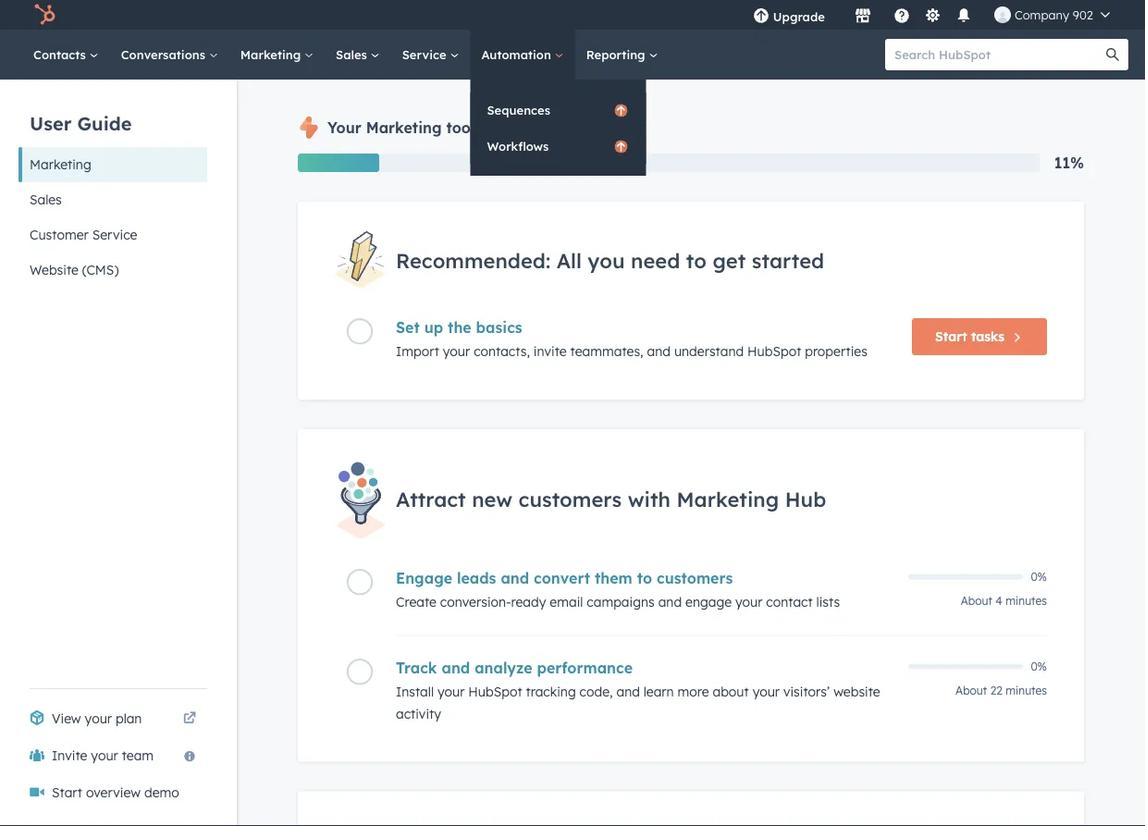 Task type: locate. For each thing, give the bounding box(es) containing it.
teammates,
[[570, 343, 644, 360]]

hubspot inside the track and analyze performance install your hubspot tracking code, and learn more about your visitors' website activity
[[468, 683, 522, 699]]

basics
[[476, 318, 522, 337]]

0 horizontal spatial service
[[92, 227, 137, 243]]

0 horizontal spatial sales
[[30, 192, 62, 208]]

service down sales "button"
[[92, 227, 137, 243]]

1 horizontal spatial start
[[935, 329, 967, 345]]

0 horizontal spatial start
[[52, 785, 82, 801]]

your marketing tools progress
[[327, 118, 551, 137]]

guide
[[77, 111, 132, 135]]

conversations
[[121, 47, 209, 62]]

new
[[472, 486, 513, 512]]

1 horizontal spatial customers
[[657, 568, 733, 587]]

marketing down user
[[30, 156, 91, 173]]

contacts link
[[22, 30, 110, 80]]

notifications image
[[956, 8, 972, 25]]

lists
[[816, 593, 840, 610]]

website (cms)
[[30, 262, 119, 278]]

tasks
[[971, 329, 1005, 345]]

sales up your
[[336, 47, 371, 62]]

reporting link
[[575, 30, 669, 80]]

set up the basics button
[[396, 318, 897, 337]]

reporting
[[586, 47, 649, 62]]

(cms)
[[82, 262, 119, 278]]

sales link
[[325, 30, 391, 80]]

minutes for track and analyze performance
[[1006, 683, 1047, 697]]

0 vertical spatial 0%
[[1031, 570, 1047, 584]]

1 horizontal spatial hubspot
[[748, 343, 801, 360]]

track and analyze performance install your hubspot tracking code, and learn more about your visitors' website activity
[[396, 658, 880, 722]]

performance
[[537, 658, 633, 677]]

import
[[396, 343, 439, 360]]

hubspot
[[748, 343, 801, 360], [468, 683, 522, 699]]

0%
[[1031, 570, 1047, 584], [1031, 660, 1047, 673]]

0 horizontal spatial to
[[637, 568, 652, 587]]

your right the engage
[[736, 593, 763, 610]]

learn
[[644, 683, 674, 699]]

0 vertical spatial minutes
[[1006, 593, 1047, 607]]

0 vertical spatial start
[[935, 329, 967, 345]]

view your plan link
[[19, 700, 207, 737]]

service link
[[391, 30, 470, 80]]

to
[[686, 247, 707, 273], [637, 568, 652, 587]]

1 minutes from the top
[[1006, 593, 1047, 607]]

team
[[122, 748, 154, 764]]

your inside engage leads and convert them to customers create conversion-ready email campaigns and engage your contact lists
[[736, 593, 763, 610]]

company 902 button
[[983, 0, 1121, 30]]

1 horizontal spatial sales
[[336, 47, 371, 62]]

1 vertical spatial minutes
[[1006, 683, 1047, 697]]

search button
[[1097, 39, 1129, 70]]

your inside set up the basics import your contacts, invite teammates, and understand hubspot properties
[[443, 343, 470, 360]]

1 0% from the top
[[1031, 570, 1047, 584]]

track
[[396, 658, 437, 677]]

upgrade image
[[753, 8, 770, 25]]

hub
[[785, 486, 826, 512]]

invite your team button
[[19, 737, 207, 774]]

0% up about 22 minutes
[[1031, 660, 1047, 673]]

need
[[631, 247, 680, 273]]

install
[[396, 683, 434, 699]]

settings link
[[921, 5, 944, 25]]

customers
[[519, 486, 622, 512], [657, 568, 733, 587]]

hubspot left properties
[[748, 343, 801, 360]]

and down 'set up the basics' button
[[647, 343, 671, 360]]

0 vertical spatial about
[[961, 593, 993, 607]]

progress
[[487, 118, 551, 137]]

1 vertical spatial service
[[92, 227, 137, 243]]

your marketing tools progress progress bar
[[298, 154, 379, 172]]

link opens in a new window image
[[183, 712, 196, 725]]

1 vertical spatial hubspot
[[468, 683, 522, 699]]

0 vertical spatial to
[[686, 247, 707, 273]]

start inside button
[[935, 329, 967, 345]]

user
[[30, 111, 72, 135]]

marketing right your
[[366, 118, 442, 137]]

company 902
[[1015, 7, 1094, 22]]

marketing
[[240, 47, 304, 62], [366, 118, 442, 137], [30, 156, 91, 173], [677, 486, 779, 512]]

marketing link
[[229, 30, 325, 80]]

2 0% from the top
[[1031, 660, 1047, 673]]

1 vertical spatial about
[[956, 683, 987, 697]]

recommended: all you need to get started
[[396, 247, 824, 273]]

to right them
[[637, 568, 652, 587]]

your left the team
[[91, 748, 118, 764]]

start down invite
[[52, 785, 82, 801]]

your down the in the top left of the page
[[443, 343, 470, 360]]

the
[[448, 318, 472, 337]]

service right sales link
[[402, 47, 450, 62]]

minutes right 4
[[1006, 593, 1047, 607]]

workflows link
[[470, 129, 646, 164]]

them
[[595, 568, 633, 587]]

1 vertical spatial 0%
[[1031, 660, 1047, 673]]

Search HubSpot search field
[[885, 39, 1112, 70]]

0 vertical spatial service
[[402, 47, 450, 62]]

customer
[[30, 227, 89, 243]]

search image
[[1106, 48, 1119, 61]]

customers right new
[[519, 486, 622, 512]]

1 vertical spatial start
[[52, 785, 82, 801]]

start left the tasks
[[935, 329, 967, 345]]

about left 4
[[961, 593, 993, 607]]

marketing button
[[19, 147, 207, 182]]

website
[[834, 683, 880, 699]]

22
[[991, 683, 1003, 697]]

sales inside sales link
[[336, 47, 371, 62]]

marketing left sales link
[[240, 47, 304, 62]]

minutes right 22
[[1006, 683, 1047, 697]]

engage leads and convert them to customers create conversion-ready email campaigns and engage your contact lists
[[396, 568, 840, 610]]

0 vertical spatial sales
[[336, 47, 371, 62]]

started
[[752, 247, 824, 273]]

mateo roberts image
[[994, 6, 1011, 23]]

customer service button
[[19, 217, 207, 253]]

marketplaces button
[[844, 0, 882, 30]]

0 horizontal spatial customers
[[519, 486, 622, 512]]

service inside button
[[92, 227, 137, 243]]

hubspot down analyze
[[468, 683, 522, 699]]

your inside button
[[91, 748, 118, 764]]

0% up about 4 minutes
[[1031, 570, 1047, 584]]

about for engage leads and convert them to customers
[[961, 593, 993, 607]]

0 horizontal spatial hubspot
[[468, 683, 522, 699]]

hubspot image
[[33, 4, 56, 26]]

get
[[713, 247, 746, 273]]

2 minutes from the top
[[1006, 683, 1047, 697]]

notifications button
[[948, 0, 980, 30]]

engage
[[686, 593, 732, 610]]

service
[[402, 47, 450, 62], [92, 227, 137, 243]]

marketing inside marketing link
[[240, 47, 304, 62]]

customers up the engage
[[657, 568, 733, 587]]

1 vertical spatial sales
[[30, 192, 62, 208]]

attract new customers with marketing hub
[[396, 486, 826, 512]]

about left 22
[[956, 683, 987, 697]]

menu
[[740, 0, 1123, 30]]

you
[[588, 247, 625, 273]]

campaigns
[[587, 593, 655, 610]]

start tasks button
[[912, 318, 1047, 355]]

visitors'
[[784, 683, 830, 699]]

your
[[443, 343, 470, 360], [736, 593, 763, 610], [438, 683, 465, 699], [753, 683, 780, 699], [85, 711, 112, 727], [91, 748, 118, 764]]

minutes
[[1006, 593, 1047, 607], [1006, 683, 1047, 697]]

and
[[647, 343, 671, 360], [501, 568, 529, 587], [658, 593, 682, 610], [442, 658, 470, 677], [617, 683, 640, 699]]

1 vertical spatial to
[[637, 568, 652, 587]]

your
[[327, 118, 362, 137]]

sequences
[[487, 102, 550, 117]]

to left get
[[686, 247, 707, 273]]

start for start tasks
[[935, 329, 967, 345]]

sales up customer
[[30, 192, 62, 208]]

1 vertical spatial customers
[[657, 568, 733, 587]]

0 vertical spatial hubspot
[[748, 343, 801, 360]]

start overview demo link
[[19, 774, 207, 811]]



Task type: describe. For each thing, give the bounding box(es) containing it.
overview
[[86, 785, 141, 801]]

customers inside engage leads and convert them to customers create conversion-ready email campaigns and engage your contact lists
[[657, 568, 733, 587]]

automation
[[481, 47, 555, 62]]

engage
[[396, 568, 453, 587]]

0% for engage leads and convert them to customers
[[1031, 570, 1047, 584]]

track and analyze performance button
[[396, 658, 897, 677]]

recommended:
[[396, 247, 551, 273]]

with
[[628, 486, 671, 512]]

902
[[1073, 7, 1094, 22]]

conversion-
[[440, 593, 511, 610]]

about for track and analyze performance
[[956, 683, 987, 697]]

start for start overview demo
[[52, 785, 82, 801]]

help image
[[894, 8, 910, 25]]

leads
[[457, 568, 496, 587]]

conversations link
[[110, 30, 229, 80]]

analyze
[[475, 658, 533, 677]]

help button
[[886, 0, 918, 30]]

tracking
[[526, 683, 576, 699]]

invite your team
[[52, 748, 154, 764]]

sequences link
[[470, 93, 646, 128]]

4
[[996, 593, 1003, 607]]

marketing left hub
[[677, 486, 779, 512]]

view your plan
[[52, 711, 142, 727]]

customer service
[[30, 227, 137, 243]]

up
[[424, 318, 443, 337]]

and up ready
[[501, 568, 529, 587]]

understand
[[674, 343, 744, 360]]

and inside set up the basics import your contacts, invite teammates, and understand hubspot properties
[[647, 343, 671, 360]]

hubspot link
[[22, 4, 69, 26]]

invite
[[534, 343, 567, 360]]

all
[[557, 247, 582, 273]]

set up the basics import your contacts, invite teammates, and understand hubspot properties
[[396, 318, 868, 360]]

company
[[1015, 7, 1070, 22]]

your right the install
[[438, 683, 465, 699]]

sales button
[[19, 182, 207, 217]]

your right about
[[753, 683, 780, 699]]

upgrade
[[773, 9, 825, 24]]

minutes for engage leads and convert them to customers
[[1006, 593, 1047, 607]]

about 4 minutes
[[961, 593, 1047, 607]]

email
[[550, 593, 583, 610]]

sales inside sales "button"
[[30, 192, 62, 208]]

about
[[713, 683, 749, 699]]

11%
[[1054, 154, 1084, 172]]

marketplaces image
[[855, 8, 871, 25]]

settings image
[[925, 8, 941, 25]]

1 horizontal spatial to
[[686, 247, 707, 273]]

contact
[[766, 593, 813, 610]]

demo
[[144, 785, 179, 801]]

your left plan
[[85, 711, 112, 727]]

start overview demo
[[52, 785, 179, 801]]

and down track and analyze performance button
[[617, 683, 640, 699]]

0 vertical spatial customers
[[519, 486, 622, 512]]

workflows
[[487, 138, 549, 154]]

engage leads and convert them to customers button
[[396, 568, 897, 587]]

automation link
[[470, 30, 575, 80]]

1 horizontal spatial service
[[402, 47, 450, 62]]

set
[[396, 318, 420, 337]]

to inside engage leads and convert them to customers create conversion-ready email campaigns and engage your contact lists
[[637, 568, 652, 587]]

create
[[396, 593, 437, 610]]

0% for track and analyze performance
[[1031, 660, 1047, 673]]

user guide views element
[[19, 80, 207, 288]]

link opens in a new window image
[[183, 708, 196, 730]]

attract
[[396, 486, 466, 512]]

properties
[[805, 343, 868, 360]]

website (cms) button
[[19, 253, 207, 288]]

code,
[[580, 683, 613, 699]]

and down engage leads and convert them to customers button
[[658, 593, 682, 610]]

marketing inside marketing button
[[30, 156, 91, 173]]

view
[[52, 711, 81, 727]]

tools
[[446, 118, 482, 137]]

user guide
[[30, 111, 132, 135]]

contacts
[[33, 47, 89, 62]]

hubspot inside set up the basics import your contacts, invite teammates, and understand hubspot properties
[[748, 343, 801, 360]]

and right track
[[442, 658, 470, 677]]

menu containing company 902
[[740, 0, 1123, 30]]

contacts,
[[474, 343, 530, 360]]

website
[[30, 262, 79, 278]]

ready
[[511, 593, 546, 610]]

about 22 minutes
[[956, 683, 1047, 697]]

convert
[[534, 568, 590, 587]]

start tasks
[[935, 329, 1005, 345]]

more
[[678, 683, 709, 699]]

automation menu
[[470, 80, 646, 176]]

invite
[[52, 748, 87, 764]]

plan
[[116, 711, 142, 727]]



Task type: vqa. For each thing, say whether or not it's contained in the screenshot.
1st use visitor's browser settings popup button from the bottom
no



